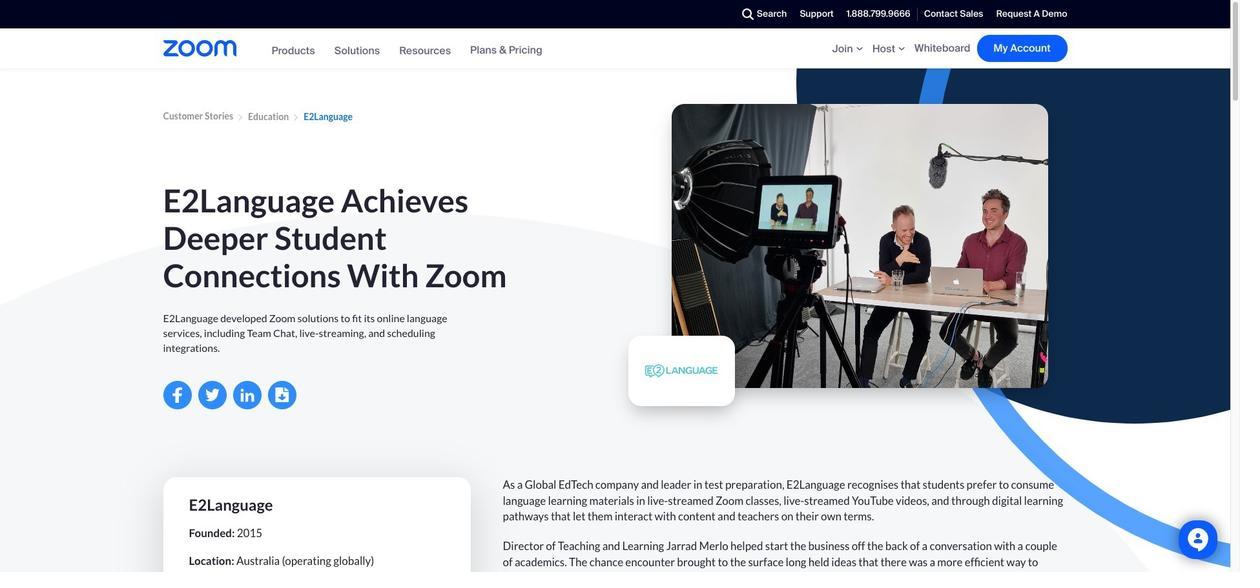 Task type: locate. For each thing, give the bounding box(es) containing it.
search image
[[742, 8, 754, 20]]

None search field
[[695, 4, 739, 25]]

twitter image
[[205, 389, 219, 402]]

linkedin image
[[240, 389, 254, 402]]

print image
[[275, 388, 289, 403]]



Task type: vqa. For each thing, say whether or not it's contained in the screenshot.
Twitter image
yes



Task type: describe. For each thing, give the bounding box(es) containing it.
search image
[[742, 8, 754, 20]]

facebook image
[[173, 388, 182, 403]]

zoom logo image
[[163, 40, 236, 57]]



